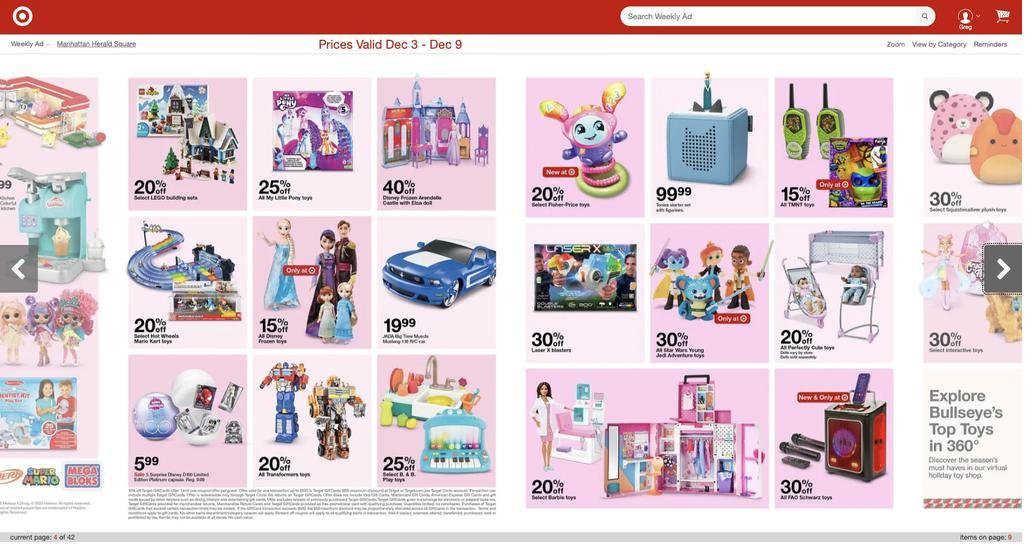 Task type: vqa. For each thing, say whether or not it's contained in the screenshot.
toys &
no



Task type: locate. For each thing, give the bounding box(es) containing it.
weekly
[[11, 40, 33, 48]]

weekly ad link
[[11, 39, 57, 49]]

go to target.com image
[[13, 6, 32, 26]]

by
[[929, 40, 937, 48]]

page: left 4 at bottom left
[[34, 533, 52, 542]]

greg link
[[951, 0, 981, 32]]

9 right the -
[[455, 36, 462, 52]]

herald
[[92, 40, 112, 48]]

dec right the -
[[430, 36, 452, 52]]

9 right on
[[1009, 533, 1012, 542]]

view
[[913, 40, 927, 48]]

0 vertical spatial 9
[[455, 36, 462, 52]]

1 horizontal spatial page:
[[989, 533, 1007, 542]]

square
[[114, 40, 136, 48]]

page 4 image
[[114, 63, 511, 524]]

1 horizontal spatial dec
[[430, 36, 452, 52]]

items
[[961, 533, 978, 542]]

1 horizontal spatial 9
[[1009, 533, 1012, 542]]

weekly ad
[[11, 40, 44, 48]]

view by category link
[[913, 40, 975, 48]]

1 page: from the left
[[34, 533, 52, 542]]

2 dec from the left
[[430, 36, 452, 52]]

ad
[[35, 40, 44, 48]]

reminders
[[975, 40, 1008, 48]]

0 horizontal spatial page:
[[34, 533, 52, 542]]

view your cart on target.com image
[[996, 9, 1010, 23]]

page:
[[34, 533, 52, 542], [989, 533, 1007, 542]]

dec
[[386, 36, 408, 52], [430, 36, 452, 52]]

9
[[455, 36, 462, 52], [1009, 533, 1012, 542]]

page: right on
[[989, 533, 1007, 542]]

zoom
[[888, 40, 905, 48]]

Search Weekly Ad search field
[[621, 6, 936, 27]]

0 horizontal spatial dec
[[386, 36, 408, 52]]

reminders link
[[975, 39, 1015, 49]]

dec left 3
[[386, 36, 408, 52]]

prices valid dec 3 - dec 9
[[319, 36, 462, 52]]

page 6 image
[[909, 63, 1023, 524]]

form
[[621, 6, 936, 27]]



Task type: describe. For each thing, give the bounding box(es) containing it.
items on page: 9
[[961, 533, 1012, 542]]

3
[[411, 36, 418, 52]]

zoom-in element
[[888, 40, 905, 48]]

valid
[[356, 36, 382, 52]]

2 page: from the left
[[989, 533, 1007, 542]]

prices
[[319, 36, 353, 52]]

zoom link
[[888, 39, 913, 49]]

view by category
[[913, 40, 967, 48]]

42
[[67, 533, 75, 542]]

greg
[[960, 23, 972, 31]]

current page: 4 of 42
[[10, 533, 75, 542]]

on
[[980, 533, 987, 542]]

0 horizontal spatial 9
[[455, 36, 462, 52]]

manhattan herald square
[[57, 40, 136, 48]]

1 vertical spatial 9
[[1009, 533, 1012, 542]]

page 5 image
[[511, 63, 909, 524]]

1 dec from the left
[[386, 36, 408, 52]]

manhattan herald square link
[[57, 39, 144, 49]]

category
[[939, 40, 967, 48]]

current
[[10, 533, 32, 542]]

-
[[422, 36, 426, 52]]

page 3 image
[[0, 63, 114, 524]]

manhattan
[[57, 40, 90, 48]]

of
[[59, 533, 65, 542]]

4
[[54, 533, 57, 542]]



